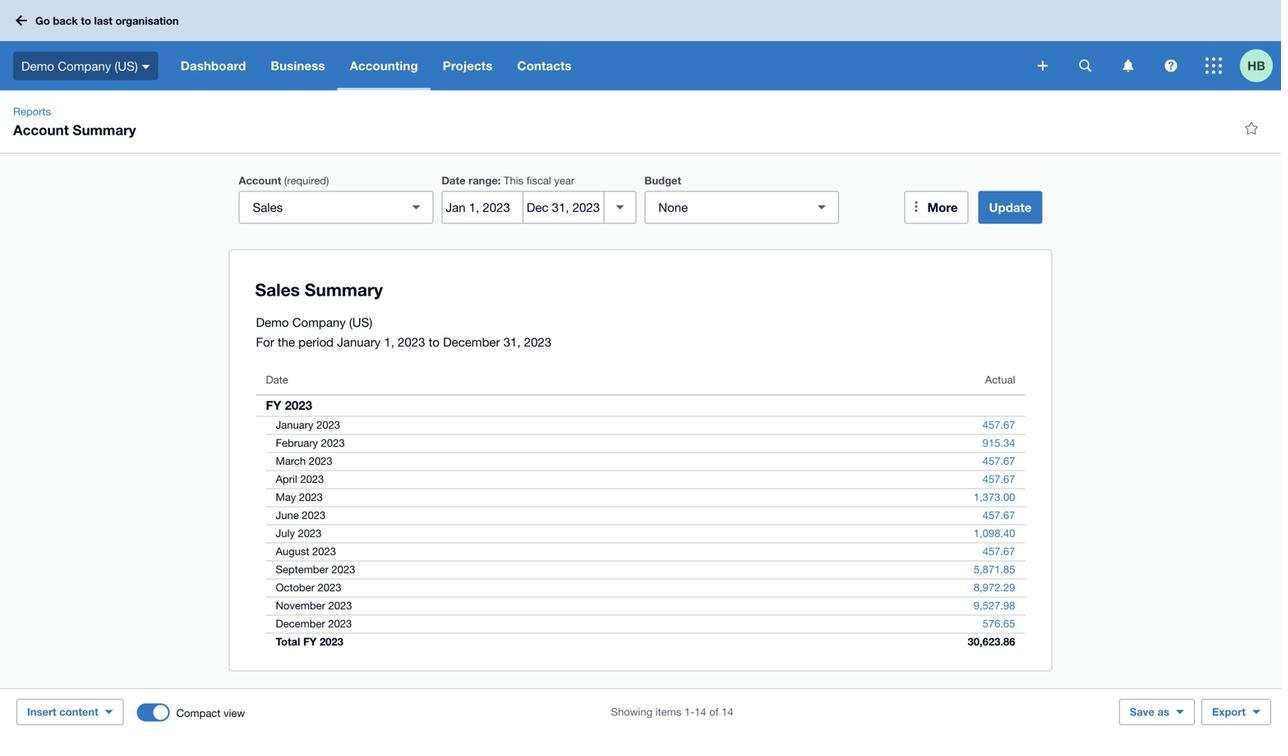 Task type: describe. For each thing, give the bounding box(es) containing it.
2023 right 1,
[[398, 335, 425, 349]]

august 2023
[[276, 546, 336, 558]]

go back to last organisation
[[35, 14, 179, 27]]

to inside demo company (us) for the period january 1, 2023 to december 31, 2023
[[429, 335, 440, 349]]

915.34 link
[[973, 435, 1026, 452]]

1 14 from the left
[[695, 706, 707, 719]]

account inside 'reports account summary'
[[13, 122, 69, 138]]

march
[[276, 455, 306, 468]]

july
[[276, 528, 295, 540]]

5,871.85 link
[[964, 562, 1026, 579]]

1,373.00
[[974, 491, 1016, 504]]

export button
[[1202, 700, 1272, 726]]

export
[[1213, 706, 1247, 719]]

report output element
[[256, 366, 1026, 652]]

total
[[276, 636, 300, 649]]

demo company (us)
[[21, 59, 138, 73]]

back
[[53, 14, 78, 27]]

may
[[276, 491, 296, 504]]

2023 down december 2023
[[320, 636, 344, 649]]

1,
[[384, 335, 395, 349]]

457.67 link for august 2023
[[973, 544, 1026, 560]]

the
[[278, 335, 295, 349]]

banner containing dashboard
[[0, 0, 1282, 90]]

period
[[299, 335, 334, 349]]

2023 for fy 2023
[[285, 398, 312, 413]]

list of convenience dates image
[[604, 191, 637, 224]]

demo company (us) button
[[0, 41, 168, 90]]

save as button
[[1120, 700, 1196, 726]]

june
[[276, 509, 299, 522]]

457.67 link for june 2023
[[973, 508, 1026, 524]]

january inside demo company (us) for the period january 1, 2023 to december 31, 2023
[[337, 335, 381, 349]]

june 2023
[[276, 509, 326, 522]]

february 2023
[[276, 437, 345, 450]]

demo for demo company (us)
[[21, 59, 54, 73]]

fiscal
[[527, 174, 552, 187]]

hb button
[[1241, 41, 1282, 90]]

2023 for september 2023
[[332, 564, 356, 576]]

1-
[[685, 706, 695, 719]]

summary
[[73, 122, 136, 138]]

457.67 for april 2023
[[983, 473, 1016, 486]]

february
[[276, 437, 318, 450]]

may 2023
[[276, 491, 323, 504]]

(
[[284, 174, 287, 187]]

content
[[59, 706, 98, 719]]

457.67 link for april 2023
[[973, 472, 1026, 488]]

2023 right 31,
[[524, 335, 552, 349]]

reports link
[[7, 104, 58, 120]]

actual
[[986, 374, 1016, 386]]

None text field
[[646, 192, 809, 223]]

accounting button
[[338, 41, 431, 90]]

date for date range : this fiscal year
[[442, 174, 466, 187]]

0 vertical spatial to
[[81, 14, 91, 27]]

november 2023
[[276, 600, 352, 613]]

account ( required )
[[239, 174, 329, 187]]

add to favourites image
[[1236, 112, 1269, 145]]

insert
[[27, 706, 56, 719]]

compact view
[[177, 708, 245, 720]]

2023 for april 2023
[[300, 473, 324, 486]]

31,
[[504, 335, 521, 349]]

august
[[276, 546, 310, 558]]

open image
[[400, 191, 433, 224]]

july 2023
[[276, 528, 322, 540]]

2023 for october 2023
[[318, 582, 342, 595]]

2023 for january 2023
[[317, 419, 340, 432]]

1,098.40 link
[[964, 526, 1026, 542]]

march 2023
[[276, 455, 333, 468]]

year
[[555, 174, 575, 187]]

business button
[[259, 41, 338, 90]]

business
[[271, 58, 325, 73]]

items
[[656, 706, 682, 719]]

)
[[326, 174, 329, 187]]

january 2023
[[276, 419, 340, 432]]

go
[[35, 14, 50, 27]]

457.67 for june 2023
[[983, 509, 1016, 522]]

december inside report output element
[[276, 618, 325, 631]]

2 14 from the left
[[722, 706, 734, 719]]

Report title field
[[251, 271, 1019, 309]]

october 2023
[[276, 582, 342, 595]]

9,527.98 link
[[964, 598, 1026, 615]]

compact
[[177, 708, 221, 720]]

november
[[276, 600, 326, 613]]

projects button
[[431, 41, 505, 90]]

april 2023
[[276, 473, 324, 486]]

reports account summary
[[13, 105, 136, 138]]

1,373.00 link
[[964, 490, 1026, 506]]

organisation
[[116, 14, 179, 27]]

1 horizontal spatial fy
[[303, 636, 317, 649]]

30,623.86
[[968, 636, 1016, 649]]

insert content button
[[16, 700, 124, 726]]

fy 2023
[[266, 398, 312, 413]]

(us) for demo company (us) for the period january 1, 2023 to december 31, 2023
[[349, 315, 373, 330]]

Select start date field
[[443, 192, 523, 223]]



Task type: vqa. For each thing, say whether or not it's contained in the screenshot.


Task type: locate. For each thing, give the bounding box(es) containing it.
projects
[[443, 58, 493, 73]]

0 horizontal spatial svg image
[[142, 65, 150, 69]]

contacts
[[518, 58, 572, 73]]

1,098.40
[[974, 528, 1016, 540]]

2023
[[398, 335, 425, 349], [524, 335, 552, 349], [285, 398, 312, 413], [317, 419, 340, 432], [321, 437, 345, 450], [309, 455, 333, 468], [300, 473, 324, 486], [299, 491, 323, 504], [302, 509, 326, 522], [298, 528, 322, 540], [313, 546, 336, 558], [332, 564, 356, 576], [318, 582, 342, 595], [329, 600, 352, 613], [328, 618, 352, 631], [320, 636, 344, 649]]

last
[[94, 14, 113, 27]]

14 right of
[[722, 706, 734, 719]]

demo company (us) for the period january 1, 2023 to december 31, 2023
[[256, 315, 552, 349]]

company
[[58, 59, 111, 73], [292, 315, 346, 330]]

2023 for november 2023
[[329, 600, 352, 613]]

0 vertical spatial account
[[13, 122, 69, 138]]

open image
[[806, 191, 839, 224]]

2023 up february 2023
[[317, 419, 340, 432]]

457.67 link up "5,871.85"
[[973, 544, 1026, 560]]

december inside demo company (us) for the period january 1, 2023 to december 31, 2023
[[443, 335, 500, 349]]

demo for demo company (us) for the period january 1, 2023 to december 31, 2023
[[256, 315, 289, 330]]

fy up january 2023
[[266, 398, 282, 413]]

svg image
[[1124, 60, 1134, 72], [1039, 61, 1048, 71], [142, 65, 150, 69]]

company down 'go back to last organisation' link
[[58, 59, 111, 73]]

1 vertical spatial december
[[276, 618, 325, 631]]

457.67 for january 2023
[[983, 419, 1016, 432]]

0 vertical spatial (us)
[[115, 59, 138, 73]]

3 457.67 link from the top
[[973, 472, 1026, 488]]

1 horizontal spatial svg image
[[1039, 61, 1048, 71]]

2023 for february 2023
[[321, 437, 345, 450]]

1 vertical spatial fy
[[303, 636, 317, 649]]

0 horizontal spatial date
[[266, 374, 288, 386]]

go back to last organisation link
[[10, 6, 189, 35]]

0 vertical spatial demo
[[21, 59, 54, 73]]

this
[[504, 174, 524, 187]]

0 horizontal spatial fy
[[266, 398, 282, 413]]

to left last
[[81, 14, 91, 27]]

2023 down september 2023
[[318, 582, 342, 595]]

457.67 link
[[973, 417, 1026, 434], [973, 454, 1026, 470], [973, 472, 1026, 488], [973, 508, 1026, 524], [973, 544, 1026, 560]]

5 457.67 from the top
[[983, 546, 1016, 558]]

more
[[928, 200, 958, 215]]

2023 down the november 2023
[[328, 618, 352, 631]]

14
[[695, 706, 707, 719], [722, 706, 734, 719]]

0 vertical spatial fy
[[266, 398, 282, 413]]

january inside report output element
[[276, 419, 314, 432]]

457.67 down 1,373.00 link
[[983, 509, 1016, 522]]

2023 for may 2023
[[299, 491, 323, 504]]

insert content
[[27, 706, 98, 719]]

576.65 link
[[973, 616, 1026, 633]]

2023 up june 2023
[[299, 491, 323, 504]]

(us)
[[115, 59, 138, 73], [349, 315, 373, 330]]

to
[[81, 14, 91, 27], [429, 335, 440, 349]]

1 horizontal spatial demo
[[256, 315, 289, 330]]

4 457.67 link from the top
[[973, 508, 1026, 524]]

457.67 down 1,098.40 link on the bottom right of page
[[983, 546, 1016, 558]]

company inside demo company (us) for the period january 1, 2023 to december 31, 2023
[[292, 315, 346, 330]]

2 457.67 from the top
[[983, 455, 1016, 468]]

0 horizontal spatial to
[[81, 14, 91, 27]]

fy down december 2023
[[303, 636, 317, 649]]

december left 31,
[[443, 335, 500, 349]]

demo
[[21, 59, 54, 73], [256, 315, 289, 330]]

december down november
[[276, 618, 325, 631]]

save
[[1131, 706, 1155, 719]]

0 horizontal spatial 14
[[695, 706, 707, 719]]

contacts button
[[505, 41, 584, 90]]

date inside report output element
[[266, 374, 288, 386]]

2023 up december 2023
[[329, 600, 352, 613]]

576.65
[[983, 618, 1016, 631]]

0 horizontal spatial (us)
[[115, 59, 138, 73]]

457.67 for august 2023
[[983, 546, 1016, 558]]

1 horizontal spatial 14
[[722, 706, 734, 719]]

9,527.98
[[974, 600, 1016, 613]]

457.67 link for january 2023
[[973, 417, 1026, 434]]

2 horizontal spatial svg image
[[1124, 60, 1134, 72]]

for
[[256, 335, 274, 349]]

accounting
[[350, 58, 418, 73]]

14 left of
[[695, 706, 707, 719]]

457.67 for march 2023
[[983, 455, 1016, 468]]

2023 up august 2023
[[298, 528, 322, 540]]

required
[[287, 174, 326, 187]]

8,972.29 link
[[964, 580, 1026, 597]]

1 horizontal spatial company
[[292, 315, 346, 330]]

1 457.67 link from the top
[[973, 417, 1026, 434]]

january
[[337, 335, 381, 349], [276, 419, 314, 432]]

date for date
[[266, 374, 288, 386]]

0 horizontal spatial company
[[58, 59, 111, 73]]

date range : this fiscal year
[[442, 174, 575, 187]]

1 vertical spatial account
[[239, 174, 281, 187]]

457.67 link up the "1,098.40"
[[973, 508, 1026, 524]]

budget
[[645, 174, 682, 187]]

reports
[[13, 105, 51, 118]]

(us) for demo company (us)
[[115, 59, 138, 73]]

457.67 link up 1,373.00
[[973, 472, 1026, 488]]

2023 for june 2023
[[302, 509, 326, 522]]

svg image
[[16, 15, 27, 26], [1206, 58, 1223, 74], [1080, 60, 1092, 72], [1166, 60, 1178, 72]]

svg image inside 'go back to last organisation' link
[[16, 15, 27, 26]]

1 horizontal spatial december
[[443, 335, 500, 349]]

account left (
[[239, 174, 281, 187]]

2023 for august 2023
[[313, 546, 336, 558]]

1 horizontal spatial january
[[337, 335, 381, 349]]

to right 1,
[[429, 335, 440, 349]]

1 457.67 from the top
[[983, 419, 1016, 432]]

0 horizontal spatial december
[[276, 618, 325, 631]]

2023 down february 2023
[[309, 455, 333, 468]]

more button
[[905, 191, 969, 224]]

4 457.67 from the top
[[983, 509, 1016, 522]]

hb
[[1248, 58, 1266, 73]]

september
[[276, 564, 329, 576]]

december
[[443, 335, 500, 349], [276, 618, 325, 631]]

1 vertical spatial date
[[266, 374, 288, 386]]

1 horizontal spatial (us)
[[349, 315, 373, 330]]

company for demo company (us)
[[58, 59, 111, 73]]

None field
[[239, 191, 434, 224], [645, 191, 840, 224], [239, 191, 434, 224], [645, 191, 840, 224]]

2023 for july 2023
[[298, 528, 322, 540]]

1 horizontal spatial date
[[442, 174, 466, 187]]

2023 up october 2023
[[332, 564, 356, 576]]

of
[[710, 706, 719, 719]]

showing
[[611, 706, 653, 719]]

2023 up january 2023
[[285, 398, 312, 413]]

1 vertical spatial january
[[276, 419, 314, 432]]

5,871.85
[[974, 564, 1016, 576]]

2023 for december 2023
[[328, 618, 352, 631]]

457.67 link up 915.34
[[973, 417, 1026, 434]]

dashboard
[[181, 58, 246, 73]]

fy
[[266, 398, 282, 413], [303, 636, 317, 649]]

8,972.29
[[974, 582, 1016, 595]]

january up february
[[276, 419, 314, 432]]

1 horizontal spatial account
[[239, 174, 281, 187]]

demo up for
[[256, 315, 289, 330]]

2023 down "march 2023"
[[300, 473, 324, 486]]

range
[[469, 174, 498, 187]]

:
[[498, 174, 501, 187]]

account down the reports 'link'
[[13, 122, 69, 138]]

account
[[13, 122, 69, 138], [239, 174, 281, 187]]

january left 1,
[[337, 335, 381, 349]]

0 vertical spatial december
[[443, 335, 500, 349]]

2023 down january 2023
[[321, 437, 345, 450]]

date up fy 2023
[[266, 374, 288, 386]]

demo down go
[[21, 59, 54, 73]]

demo inside demo company (us) for the period january 1, 2023 to december 31, 2023
[[256, 315, 289, 330]]

915.34
[[983, 437, 1016, 450]]

0 vertical spatial company
[[58, 59, 111, 73]]

(us) inside popup button
[[115, 59, 138, 73]]

457.67 link for march 2023
[[973, 454, 1026, 470]]

457.67 link down 915.34 link
[[973, 454, 1026, 470]]

save as
[[1131, 706, 1170, 719]]

date
[[442, 174, 466, 187], [266, 374, 288, 386]]

september 2023
[[276, 564, 356, 576]]

dashboard link
[[168, 41, 259, 90]]

banner
[[0, 0, 1282, 90]]

457.67 down 915.34 link
[[983, 455, 1016, 468]]

1 vertical spatial to
[[429, 335, 440, 349]]

april
[[276, 473, 297, 486]]

date left range
[[442, 174, 466, 187]]

update button
[[979, 191, 1043, 224]]

demo inside popup button
[[21, 59, 54, 73]]

0 vertical spatial date
[[442, 174, 466, 187]]

0 horizontal spatial account
[[13, 122, 69, 138]]

company for demo company (us) for the period january 1, 2023 to december 31, 2023
[[292, 315, 346, 330]]

0 horizontal spatial demo
[[21, 59, 54, 73]]

0 vertical spatial january
[[337, 335, 381, 349]]

total fy 2023
[[276, 636, 344, 649]]

Select end date field
[[524, 192, 604, 223]]

update
[[990, 200, 1032, 215]]

3 457.67 from the top
[[983, 473, 1016, 486]]

(us) inside demo company (us) for the period january 1, 2023 to december 31, 2023
[[349, 315, 373, 330]]

2023 for march 2023
[[309, 455, 333, 468]]

0 horizontal spatial january
[[276, 419, 314, 432]]

1 vertical spatial (us)
[[349, 315, 373, 330]]

457.67 up 915.34
[[983, 419, 1016, 432]]

december 2023
[[276, 618, 352, 631]]

showing items 1-14 of 14
[[611, 706, 734, 719]]

company up period
[[292, 315, 346, 330]]

view
[[224, 708, 245, 720]]

1 vertical spatial demo
[[256, 315, 289, 330]]

2 457.67 link from the top
[[973, 454, 1026, 470]]

457.67
[[983, 419, 1016, 432], [983, 455, 1016, 468], [983, 473, 1016, 486], [983, 509, 1016, 522], [983, 546, 1016, 558]]

457.67 up 1,373.00
[[983, 473, 1016, 486]]

2023 down may 2023
[[302, 509, 326, 522]]

2023 up september 2023
[[313, 546, 336, 558]]

5 457.67 link from the top
[[973, 544, 1026, 560]]

as
[[1158, 706, 1170, 719]]

1 horizontal spatial to
[[429, 335, 440, 349]]

svg image inside demo company (us) popup button
[[142, 65, 150, 69]]

Sales text field
[[240, 192, 403, 223]]

1 vertical spatial company
[[292, 315, 346, 330]]

company inside popup button
[[58, 59, 111, 73]]



